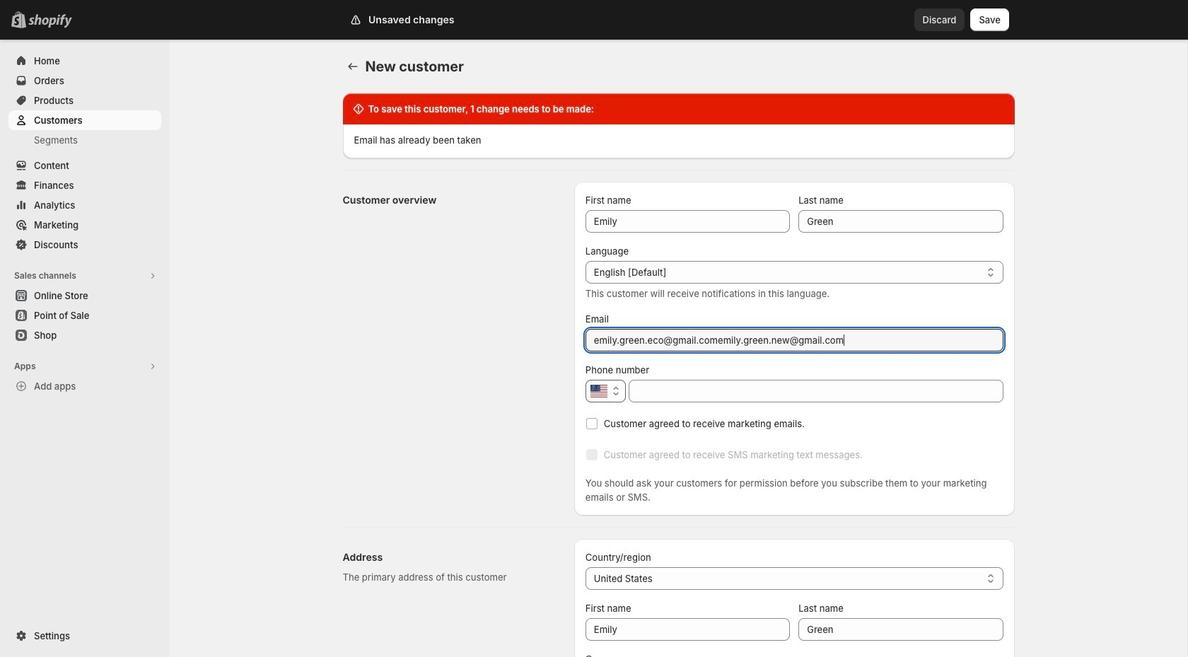 Task type: locate. For each thing, give the bounding box(es) containing it.
None email field
[[586, 329, 1003, 352]]

shopify image
[[31, 14, 75, 28]]

None text field
[[799, 210, 1003, 233], [629, 380, 1003, 403], [799, 618, 1003, 641], [799, 210, 1003, 233], [629, 380, 1003, 403], [799, 618, 1003, 641]]

united states (+1) image
[[591, 385, 608, 398]]

None text field
[[586, 210, 790, 233], [586, 618, 790, 641], [586, 210, 790, 233], [586, 618, 790, 641]]



Task type: vqa. For each thing, say whether or not it's contained in the screenshot.
"YYYY-MM-DD" "text field"
no



